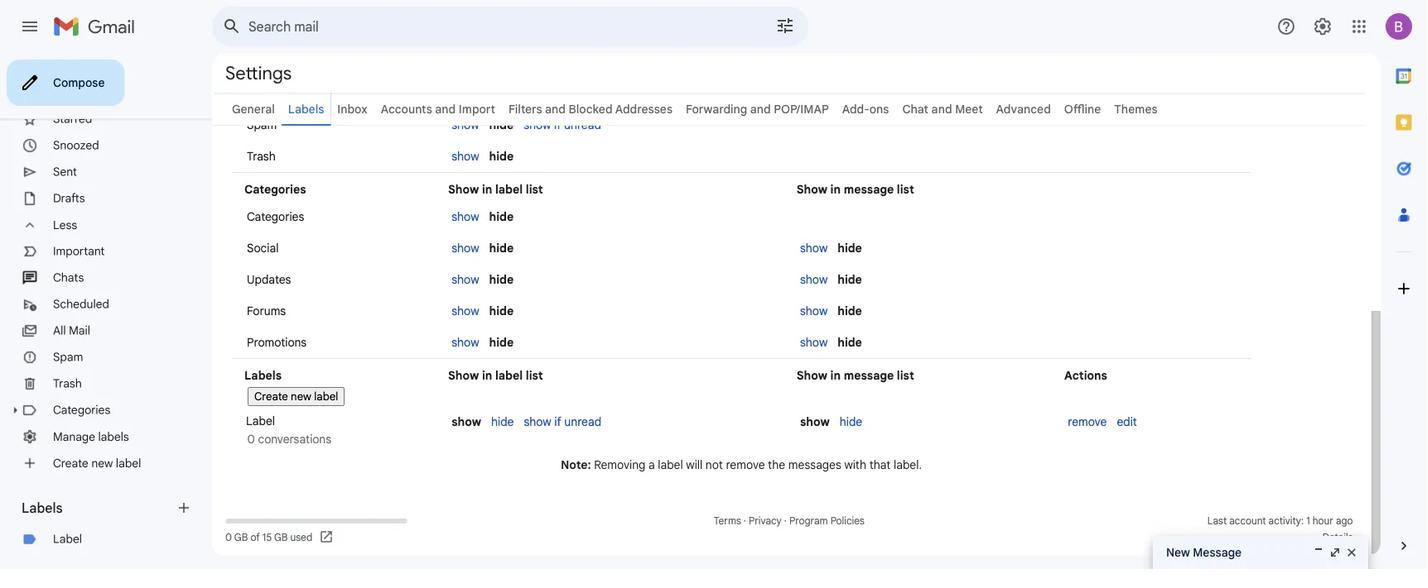 Task type: vqa. For each thing, say whether or not it's contained in the screenshot.
"be"
no



Task type: describe. For each thing, give the bounding box(es) containing it.
0 gb of 15 gb used
[[225, 532, 312, 545]]

show in label list for labels
[[448, 369, 543, 383]]

unread for 1st show if unread link from the bottom
[[564, 415, 601, 429]]

used
[[290, 532, 312, 545]]

activity:
[[1269, 516, 1304, 528]]

forwarding
[[686, 102, 747, 116]]

compose button
[[7, 60, 125, 106]]

scheduled
[[53, 297, 109, 312]]

labels
[[98, 430, 129, 445]]

create for the create new label button
[[254, 390, 288, 404]]

themes link
[[1114, 102, 1158, 116]]

show in message list for categories
[[797, 182, 914, 197]]

details link
[[1323, 532, 1353, 545]]

offline link
[[1064, 102, 1101, 116]]

chats
[[53, 271, 84, 285]]

the
[[768, 458, 785, 473]]

inbox link
[[337, 102, 367, 116]]

updates
[[247, 272, 291, 287]]

categories inside labels navigation
[[53, 403, 110, 418]]

new for create new label 'link'
[[91, 457, 113, 471]]

0 inside label 0 conversations
[[247, 432, 255, 447]]

with
[[844, 458, 866, 473]]

gmail image
[[53, 10, 143, 43]]

footer containing terms
[[212, 514, 1367, 547]]

label for label 0 conversations
[[246, 414, 275, 429]]

0 vertical spatial trash
[[247, 149, 276, 164]]

2 hide link from the left
[[840, 415, 862, 429]]

trash inside labels navigation
[[53, 377, 82, 391]]

forums
[[247, 304, 286, 318]]

show in label list for categories
[[448, 182, 543, 197]]

promotions
[[247, 335, 307, 350]]

account
[[1229, 516, 1266, 528]]

create new label button
[[248, 388, 345, 407]]

starred link
[[53, 112, 92, 126]]

advanced
[[996, 102, 1051, 116]]

1
[[1306, 516, 1310, 528]]

not
[[706, 458, 723, 473]]

ago
[[1336, 516, 1353, 528]]

offline
[[1064, 102, 1101, 116]]

add-
[[842, 102, 870, 116]]

message for labels
[[844, 369, 894, 383]]

edit
[[1117, 415, 1137, 429]]

chat
[[902, 102, 929, 116]]

show in message list for labels
[[797, 369, 914, 383]]

show if unread for second show if unread link from the bottom of the page
[[524, 118, 601, 132]]

labels link
[[288, 102, 324, 116]]

create new label link
[[53, 457, 141, 471]]

starred
[[53, 112, 92, 126]]

privacy link
[[749, 516, 782, 528]]

a
[[648, 458, 655, 473]]

drafts link
[[53, 191, 85, 206]]

important
[[53, 244, 105, 259]]

label 0 conversations
[[244, 414, 331, 447]]

new message
[[1166, 546, 1242, 560]]

hour
[[1313, 516, 1333, 528]]

manage labels link
[[53, 430, 129, 445]]

label.
[[894, 458, 922, 473]]

last account activity: 1 hour ago details
[[1207, 516, 1353, 545]]

unread for second show if unread link from the bottom of the page
[[564, 118, 601, 132]]

snoozed
[[53, 138, 99, 153]]

scheduled link
[[53, 297, 109, 312]]

add-ons link
[[842, 102, 889, 116]]

ons
[[870, 102, 889, 116]]

2 · from the left
[[784, 516, 787, 528]]

and for forwarding
[[750, 102, 771, 116]]

sent
[[53, 165, 77, 179]]

1 hide link from the left
[[491, 415, 514, 429]]

if for second show if unread link from the bottom of the page
[[554, 118, 561, 132]]

chat and meet link
[[902, 102, 983, 116]]

import
[[459, 102, 495, 116]]

note: removing a label will not remove the messages with that label.
[[561, 458, 922, 473]]

note:
[[561, 458, 591, 473]]

1 horizontal spatial labels
[[244, 369, 282, 383]]

program policies link
[[789, 516, 865, 528]]

compose
[[53, 75, 105, 90]]

minimize image
[[1312, 547, 1325, 560]]

removing
[[594, 458, 646, 473]]

filters and blocked addresses link
[[509, 102, 673, 116]]

all mail link
[[53, 324, 90, 338]]

main menu image
[[20, 17, 40, 36]]

label inside button
[[314, 390, 338, 404]]

that
[[869, 458, 891, 473]]

terms
[[714, 516, 741, 528]]

0 horizontal spatial 0
[[225, 532, 232, 545]]

program
[[789, 516, 828, 528]]

filters and blocked addresses
[[509, 102, 673, 116]]

15
[[262, 532, 272, 545]]

accounts and import
[[381, 102, 495, 116]]

remove link
[[1068, 415, 1107, 429]]

blocked
[[569, 102, 613, 116]]

less button
[[0, 212, 199, 239]]

labels for labels 'heading'
[[22, 500, 63, 517]]

show if unread for 1st show if unread link from the bottom
[[524, 415, 601, 429]]

settings image
[[1313, 17, 1333, 36]]

pop out image
[[1329, 547, 1342, 560]]



Task type: locate. For each thing, give the bounding box(es) containing it.
labels
[[288, 102, 324, 116], [244, 369, 282, 383], [22, 500, 63, 517]]

create inside labels navigation
[[53, 457, 88, 471]]

less
[[53, 218, 77, 233]]

0 horizontal spatial ·
[[744, 516, 746, 528]]

and for filters
[[545, 102, 566, 116]]

create new label up label 0 conversations
[[254, 390, 338, 404]]

new for the create new label button
[[291, 390, 311, 404]]

if
[[554, 118, 561, 132], [554, 415, 561, 429]]

unread down filters and blocked addresses at the top
[[564, 118, 601, 132]]

1 vertical spatial new
[[91, 457, 113, 471]]

trash link
[[53, 377, 82, 391]]

show if unread link down filters and blocked addresses at the top
[[524, 118, 601, 132]]

0 vertical spatial new
[[291, 390, 311, 404]]

privacy
[[749, 516, 782, 528]]

0 vertical spatial show if unread
[[524, 118, 601, 132]]

1 horizontal spatial trash
[[247, 149, 276, 164]]

chat and meet
[[902, 102, 983, 116]]

messages
[[788, 458, 841, 473]]

in
[[482, 182, 492, 197], [830, 182, 841, 197], [482, 369, 492, 383], [830, 369, 841, 383]]

1 vertical spatial trash
[[53, 377, 82, 391]]

remove left edit link
[[1068, 415, 1107, 429]]

meet
[[955, 102, 983, 116]]

· right the terms link
[[744, 516, 746, 528]]

add-ons
[[842, 102, 889, 116]]

gb
[[234, 532, 248, 545], [274, 532, 288, 545]]

0 vertical spatial categories
[[244, 182, 306, 197]]

1 gb from the left
[[234, 532, 248, 545]]

if for 1st show if unread link from the bottom
[[554, 415, 561, 429]]

label inside navigation
[[116, 457, 141, 471]]

chats link
[[53, 271, 84, 285]]

gb right 15
[[274, 532, 288, 545]]

0 left of
[[225, 532, 232, 545]]

0 horizontal spatial hide link
[[491, 415, 514, 429]]

if up note:
[[554, 415, 561, 429]]

message
[[1193, 546, 1242, 560]]

2 vertical spatial labels
[[22, 500, 63, 517]]

1 vertical spatial create new label
[[53, 457, 141, 471]]

new
[[291, 390, 311, 404], [91, 457, 113, 471]]

search mail image
[[217, 12, 247, 41]]

and left import
[[435, 102, 456, 116]]

inbox
[[337, 102, 367, 116]]

4 and from the left
[[931, 102, 952, 116]]

show link
[[452, 118, 479, 132], [452, 149, 479, 164], [452, 210, 479, 224], [452, 241, 479, 256], [800, 241, 828, 256], [452, 272, 479, 287], [800, 272, 828, 287], [452, 304, 479, 318], [800, 304, 828, 318], [452, 335, 479, 350], [800, 335, 828, 350]]

create for create new label 'link'
[[53, 457, 88, 471]]

message
[[844, 182, 894, 197], [844, 369, 894, 383]]

new inside button
[[291, 390, 311, 404]]

1 show if unread link from the top
[[524, 118, 601, 132]]

new inside labels navigation
[[91, 457, 113, 471]]

edit link
[[1117, 415, 1137, 429]]

label
[[495, 182, 523, 197], [495, 369, 523, 383], [314, 390, 338, 404], [116, 457, 141, 471], [658, 458, 683, 473]]

label up conversations
[[246, 414, 275, 429]]

1 vertical spatial message
[[844, 369, 894, 383]]

1 horizontal spatial label
[[246, 414, 275, 429]]

unread up note:
[[564, 415, 601, 429]]

0 left conversations
[[247, 432, 255, 447]]

create down "manage"
[[53, 457, 88, 471]]

1 horizontal spatial create new label
[[254, 390, 338, 404]]

1 show if unread from the top
[[524, 118, 601, 132]]

social
[[247, 241, 279, 256]]

and right the filters
[[545, 102, 566, 116]]

0 horizontal spatial remove
[[726, 458, 765, 473]]

new
[[1166, 546, 1190, 560]]

create new label inside labels navigation
[[53, 457, 141, 471]]

forwarding and pop/imap link
[[686, 102, 829, 116]]

support image
[[1276, 17, 1296, 36]]

create new label for the create new label button
[[254, 390, 338, 404]]

1 if from the top
[[554, 118, 561, 132]]

follow link to manage storage image
[[319, 530, 336, 547]]

conversations
[[258, 432, 331, 447]]

0 horizontal spatial create
[[53, 457, 88, 471]]

pop/imap
[[774, 102, 829, 116]]

2 show if unread link from the top
[[524, 415, 601, 429]]

drafts
[[53, 191, 85, 206]]

2 message from the top
[[844, 369, 894, 383]]

filters
[[509, 102, 542, 116]]

3 and from the left
[[750, 102, 771, 116]]

general link
[[232, 102, 275, 116]]

labels inside navigation
[[22, 500, 63, 517]]

1 vertical spatial show in message list
[[797, 369, 914, 383]]

1 vertical spatial if
[[554, 415, 561, 429]]

labels down promotions
[[244, 369, 282, 383]]

0 vertical spatial create new label
[[254, 390, 338, 404]]

1 vertical spatial create
[[53, 457, 88, 471]]

1 vertical spatial show if unread
[[524, 415, 601, 429]]

label down labels 'heading'
[[53, 533, 82, 547]]

and for accounts
[[435, 102, 456, 116]]

and left pop/imap
[[750, 102, 771, 116]]

1 horizontal spatial gb
[[274, 532, 288, 545]]

0 vertical spatial if
[[554, 118, 561, 132]]

will
[[686, 458, 703, 473]]

1 vertical spatial labels
[[244, 369, 282, 383]]

trash down spam link
[[53, 377, 82, 391]]

remove right not
[[726, 458, 765, 473]]

snoozed link
[[53, 138, 99, 153]]

2 if from the top
[[554, 415, 561, 429]]

1 horizontal spatial new
[[291, 390, 311, 404]]

1 message from the top
[[844, 182, 894, 197]]

0 vertical spatial create
[[254, 390, 288, 404]]

gb left of
[[234, 532, 248, 545]]

1 vertical spatial label
[[53, 533, 82, 547]]

show if unread link
[[524, 118, 601, 132], [524, 415, 601, 429]]

create new label for create new label 'link'
[[53, 457, 141, 471]]

1 horizontal spatial hide link
[[840, 415, 862, 429]]

0 vertical spatial 0
[[247, 432, 255, 447]]

create
[[254, 390, 288, 404], [53, 457, 88, 471]]

0 horizontal spatial labels
[[22, 500, 63, 517]]

if down filters and blocked addresses link
[[554, 118, 561, 132]]

labels heading
[[22, 500, 176, 517]]

0 horizontal spatial gb
[[234, 532, 248, 545]]

0 horizontal spatial trash
[[53, 377, 82, 391]]

1 vertical spatial categories
[[247, 210, 304, 224]]

label for label
[[53, 533, 82, 547]]

manage labels
[[53, 430, 129, 445]]

0 vertical spatial show in label list
[[448, 182, 543, 197]]

labels for labels "link"
[[288, 102, 324, 116]]

settings
[[225, 61, 292, 84]]

1 horizontal spatial create
[[254, 390, 288, 404]]

0 vertical spatial show in message list
[[797, 182, 914, 197]]

1 vertical spatial 0
[[225, 532, 232, 545]]

manage
[[53, 430, 95, 445]]

of
[[250, 532, 260, 545]]

1 horizontal spatial remove
[[1068, 415, 1107, 429]]

spam down "general" at the top left
[[247, 118, 277, 132]]

0 vertical spatial label
[[246, 414, 275, 429]]

unread
[[564, 118, 601, 132], [564, 415, 601, 429]]

general
[[232, 102, 275, 116]]

1 vertical spatial spam
[[53, 350, 83, 365]]

mail
[[69, 324, 90, 338]]

1 · from the left
[[744, 516, 746, 528]]

2 show in label list from the top
[[448, 369, 543, 383]]

tab list
[[1381, 53, 1427, 510]]

details
[[1323, 532, 1353, 545]]

0 vertical spatial spam
[[247, 118, 277, 132]]

create new label inside button
[[254, 390, 338, 404]]

and right chat on the right top of the page
[[931, 102, 952, 116]]

message for categories
[[844, 182, 894, 197]]

and for chat
[[931, 102, 952, 116]]

all mail
[[53, 324, 90, 338]]

2 show in message list from the top
[[797, 369, 914, 383]]

label inside label 0 conversations
[[246, 414, 275, 429]]

· right privacy
[[784, 516, 787, 528]]

label
[[246, 414, 275, 429], [53, 533, 82, 547]]

spam
[[247, 118, 277, 132], [53, 350, 83, 365]]

addresses
[[615, 102, 673, 116]]

forwarding and pop/imap
[[686, 102, 829, 116]]

create up label 0 conversations
[[254, 390, 288, 404]]

show
[[452, 118, 479, 132], [524, 118, 551, 132], [452, 149, 479, 164], [452, 210, 479, 224], [452, 241, 479, 256], [800, 241, 828, 256], [452, 272, 479, 287], [800, 272, 828, 287], [452, 304, 479, 318], [800, 304, 828, 318], [452, 335, 479, 350], [800, 335, 828, 350], [452, 415, 481, 429], [524, 415, 551, 429], [800, 415, 830, 429]]

0 vertical spatial show if unread link
[[524, 118, 601, 132]]

2 show if unread from the top
[[524, 415, 601, 429]]

advanced search options image
[[769, 9, 802, 42]]

0 vertical spatial message
[[844, 182, 894, 197]]

0 horizontal spatial label
[[53, 533, 82, 547]]

trash
[[247, 149, 276, 164], [53, 377, 82, 391]]

1 and from the left
[[435, 102, 456, 116]]

2 and from the left
[[545, 102, 566, 116]]

2 unread from the top
[[564, 415, 601, 429]]

accounts and import link
[[381, 102, 495, 116]]

1 horizontal spatial ·
[[784, 516, 787, 528]]

new down manage labels link
[[91, 457, 113, 471]]

all
[[53, 324, 66, 338]]

important link
[[53, 244, 105, 259]]

accounts
[[381, 102, 432, 116]]

show in label list
[[448, 182, 543, 197], [448, 369, 543, 383]]

advanced link
[[996, 102, 1051, 116]]

create new label
[[254, 390, 338, 404], [53, 457, 141, 471]]

1 vertical spatial remove
[[726, 458, 765, 473]]

spam link
[[53, 350, 83, 365]]

Search mail text field
[[248, 18, 729, 35]]

0 horizontal spatial spam
[[53, 350, 83, 365]]

show if unread up note:
[[524, 415, 601, 429]]

0 horizontal spatial new
[[91, 457, 113, 471]]

labels left inbox link
[[288, 102, 324, 116]]

1 vertical spatial show if unread link
[[524, 415, 601, 429]]

label inside navigation
[[53, 533, 82, 547]]

new up label 0 conversations
[[291, 390, 311, 404]]

1 unread from the top
[[564, 118, 601, 132]]

hide
[[489, 118, 514, 132], [489, 149, 514, 164], [489, 210, 514, 224], [489, 241, 514, 256], [838, 241, 862, 256], [489, 272, 514, 287], [838, 272, 862, 287], [489, 304, 514, 318], [838, 304, 862, 318], [489, 335, 514, 350], [838, 335, 862, 350], [491, 415, 514, 429], [840, 415, 862, 429]]

1 horizontal spatial 0
[[247, 432, 255, 447]]

categories
[[244, 182, 306, 197], [247, 210, 304, 224], [53, 403, 110, 418]]

0 vertical spatial unread
[[564, 118, 601, 132]]

footer
[[212, 514, 1367, 547]]

1 vertical spatial show in label list
[[448, 369, 543, 383]]

0 horizontal spatial create new label
[[53, 457, 141, 471]]

None search field
[[212, 7, 808, 46]]

policies
[[830, 516, 865, 528]]

create new label down manage labels
[[53, 457, 141, 471]]

close image
[[1345, 547, 1358, 560]]

show if unread down filters and blocked addresses at the top
[[524, 118, 601, 132]]

spam up trash link
[[53, 350, 83, 365]]

actions
[[1064, 369, 1107, 383]]

sent link
[[53, 165, 77, 179]]

show if unread link up note:
[[524, 415, 601, 429]]

spam inside labels navigation
[[53, 350, 83, 365]]

1 show in message list from the top
[[797, 182, 914, 197]]

0 vertical spatial remove
[[1068, 415, 1107, 429]]

labels up label link
[[22, 500, 63, 517]]

create inside button
[[254, 390, 288, 404]]

and
[[435, 102, 456, 116], [545, 102, 566, 116], [750, 102, 771, 116], [931, 102, 952, 116]]

1 horizontal spatial spam
[[247, 118, 277, 132]]

0 vertical spatial labels
[[288, 102, 324, 116]]

themes
[[1114, 102, 1158, 116]]

2 vertical spatial categories
[[53, 403, 110, 418]]

list
[[526, 182, 543, 197], [897, 182, 914, 197], [526, 369, 543, 383], [897, 369, 914, 383]]

terms link
[[714, 516, 741, 528]]

2 gb from the left
[[274, 532, 288, 545]]

0
[[247, 432, 255, 447], [225, 532, 232, 545]]

2 horizontal spatial labels
[[288, 102, 324, 116]]

1 vertical spatial unread
[[564, 415, 601, 429]]

labels navigation
[[0, 53, 212, 570]]

1 show in label list from the top
[[448, 182, 543, 197]]

trash down "general" at the top left
[[247, 149, 276, 164]]



